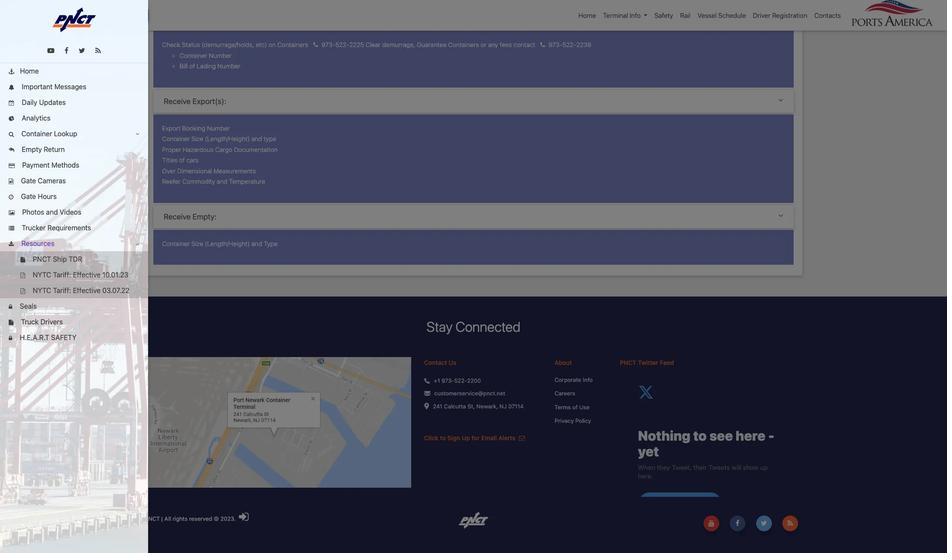Task type: vqa. For each thing, say whether or not it's contained in the screenshot.
2nd lock icon from the bottom of the page
yes



Task type: describe. For each thing, give the bounding box(es) containing it.
file image for pnct ship tdr
[[20, 258, 25, 263]]

driver registration link
[[750, 7, 811, 24]]

vessel schedule
[[698, 11, 746, 19]]

resources
[[20, 240, 55, 248]]

lading
[[197, 62, 216, 70]]

angle down image inside container lookup link
[[136, 132, 139, 137]]

connected
[[456, 319, 521, 335]]

stay
[[427, 319, 453, 335]]

demurrage,
[[382, 41, 415, 48]]

videos
[[60, 208, 81, 216]]

facebook image
[[65, 47, 68, 54]]

and down measurements
[[217, 178, 227, 185]]

receive for receive export(s):
[[164, 97, 191, 106]]

0 vertical spatial home
[[579, 11, 596, 19]]

import delivery: tab panel
[[153, 31, 794, 89]]

container size (length/height) and type
[[162, 240, 278, 247]]

pnct for pnct | all rights reserved © 2023.
[[145, 515, 160, 522]]

or
[[481, 41, 487, 48]]

973-522-2225 link
[[310, 41, 364, 48]]

empty
[[22, 146, 42, 153]]

973-522-2239
[[547, 41, 592, 48]]

requirements
[[47, 224, 91, 232]]

receive empty: tab panel
[[153, 230, 794, 267]]

return
[[44, 146, 65, 153]]

nytc for nytc tariff: effective 10.01.23
[[33, 271, 51, 279]]

973-522-2225
[[320, 41, 364, 48]]

photos and videos
[[20, 208, 81, 216]]

reserved
[[189, 515, 212, 522]]

container inside the export booking number container size (length/height) and type proper hazardous cargo documentation titles of cars over dimensional measurements reefer commodity and temperature
[[162, 135, 190, 143]]

tariff: for nytc tariff: effective 10.01.23
[[53, 271, 71, 279]]

us
[[449, 359, 457, 366]]

reefer
[[162, 178, 181, 185]]

for
[[472, 434, 480, 442]]

empty return link
[[0, 142, 148, 157]]

receive empty:
[[164, 212, 217, 221]]

lookup
[[54, 130, 77, 138]]

safety link
[[651, 7, 677, 24]]

feed
[[660, 359, 674, 366]]

clock o image
[[9, 195, 14, 200]]

export booking number container size (length/height) and type proper hazardous cargo documentation titles of cars over dimensional measurements reefer commodity and temperature
[[162, 125, 278, 185]]

trucker requirements
[[20, 224, 91, 232]]

calendar check o image
[[9, 101, 14, 106]]

payment methods link
[[0, 157, 148, 173]]

clear demurrage, guarantee containers or any fees contact
[[364, 41, 537, 48]]

container for container lookup
[[21, 130, 52, 138]]

contacts link
[[811, 7, 845, 24]]

any
[[488, 41, 498, 48]]

and inside receive empty: tab panel
[[251, 240, 262, 247]]

vessel schedule link
[[694, 7, 750, 24]]

522- for 2225
[[335, 41, 349, 48]]

to
[[440, 434, 446, 442]]

2239
[[577, 41, 592, 48]]

pnct | all rights reserved © 2023.
[[145, 515, 237, 522]]

safety
[[51, 334, 77, 342]]

0 vertical spatial number
[[209, 52, 232, 59]]

envelope o image
[[519, 435, 525, 441]]

trucker
[[22, 224, 46, 232]]

messages
[[54, 83, 86, 91]]

safety
[[655, 11, 673, 19]]

gate cameras
[[19, 177, 66, 185]]

bill
[[180, 62, 188, 70]]

h.e.a.r.t safety link
[[0, 330, 148, 346]]

over
[[162, 167, 176, 175]]

up
[[462, 434, 470, 442]]

analytics link
[[0, 110, 148, 126]]

pie chart image
[[9, 116, 14, 122]]

container lookup
[[20, 130, 77, 138]]

1 containers from the left
[[277, 41, 308, 48]]

photos and videos link
[[0, 204, 148, 220]]

container for container number bill of lading number
[[180, 52, 207, 59]]

gate hours
[[19, 193, 57, 200]]

measurements
[[214, 167, 256, 175]]

reply all image
[[9, 148, 14, 153]]

h.e.a.r.t
[[20, 334, 49, 342]]

type
[[264, 240, 278, 247]]

daily updates
[[20, 98, 66, 106]]

vessel
[[698, 11, 717, 19]]

cameras
[[38, 177, 66, 185]]

receive for receive empty:
[[164, 212, 191, 221]]

phone image for 973-522-2239
[[541, 42, 545, 48]]

pnct ship tdr
[[31, 255, 82, 263]]

contacts
[[815, 11, 841, 19]]

all
[[164, 515, 171, 522]]

phone image for 973-522-2225
[[313, 42, 318, 48]]

(length/height) inside receive empty: tab panel
[[205, 240, 250, 247]]

lock image for seals
[[9, 305, 12, 310]]

1 vertical spatial home
[[20, 67, 39, 75]]

payment methods
[[20, 161, 79, 169]]

nytc tariff: effective 03.07.22 link
[[0, 283, 148, 299]]

rail link
[[677, 7, 694, 24]]

click to sign up for email alerts link
[[424, 434, 525, 442]]

important
[[22, 83, 53, 91]]

973- for 973-522-2239
[[549, 41, 563, 48]]

contact
[[514, 41, 535, 48]]

973- for 973-522-2225
[[322, 41, 335, 48]]

rights
[[173, 515, 188, 522]]

gate for gate hours
[[21, 193, 36, 200]]

check
[[162, 41, 180, 48]]

cargo
[[215, 146, 232, 153]]

2 containers from the left
[[448, 41, 479, 48]]

download image
[[9, 242, 14, 247]]

effective for 03.07.22
[[73, 287, 101, 295]]

©
[[214, 515, 219, 522]]

home link for daily updates link
[[0, 63, 148, 79]]

on
[[269, 41, 276, 48]]

2023.
[[220, 515, 236, 522]]

driver registration
[[753, 11, 808, 19]]

youtube play image
[[47, 47, 54, 54]]

(length/height) inside the export booking number container size (length/height) and type proper hazardous cargo documentation titles of cars over dimensional measurements reefer commodity and temperature
[[205, 135, 250, 143]]

home link for safety link
[[575, 7, 600, 24]]

click
[[424, 434, 439, 442]]



Task type: locate. For each thing, give the bounding box(es) containing it.
contact
[[424, 359, 447, 366]]

pnct ship tdr link
[[0, 251, 148, 267]]

phone image inside 973-522-2225 link
[[313, 42, 318, 48]]

0 horizontal spatial of
[[179, 157, 185, 164]]

2 nytc from the top
[[33, 287, 51, 295]]

nytc tariff: effective 10.01.23 link
[[0, 267, 148, 283]]

truck
[[21, 318, 39, 326]]

container down status
[[180, 52, 207, 59]]

2 gate from the top
[[21, 193, 36, 200]]

2 file pdf o image from the top
[[20, 289, 25, 295]]

03.07.22
[[102, 287, 129, 295]]

hours
[[38, 193, 57, 200]]

|
[[161, 515, 163, 522]]

dimensional
[[177, 167, 212, 175]]

1 vertical spatial file image
[[9, 320, 14, 326]]

0 horizontal spatial file image
[[9, 320, 14, 326]]

2 phone image from the left
[[541, 42, 545, 48]]

file pdf o image
[[20, 273, 25, 279], [20, 289, 25, 295]]

gate cameras link
[[0, 173, 148, 189]]

1 phone image from the left
[[313, 42, 318, 48]]

angle down image
[[779, 97, 784, 104], [136, 132, 139, 137], [779, 212, 784, 220], [136, 241, 139, 247]]

0 vertical spatial gate
[[21, 177, 36, 185]]

1 vertical spatial tariff:
[[53, 287, 71, 295]]

receive export(s): tab panel
[[153, 114, 794, 205]]

0 horizontal spatial home
[[20, 67, 39, 75]]

2 (length/height) from the top
[[205, 240, 250, 247]]

1 horizontal spatial phone image
[[541, 42, 545, 48]]

0 vertical spatial (length/height)
[[205, 135, 250, 143]]

0 horizontal spatial 522-
[[335, 41, 349, 48]]

(length/height) down the empty:
[[205, 240, 250, 247]]

registration
[[772, 11, 808, 19]]

export(s):
[[193, 97, 226, 106]]

1 vertical spatial (length/height)
[[205, 240, 250, 247]]

1 vertical spatial receive
[[164, 212, 191, 221]]

1 tariff: from the top
[[53, 271, 71, 279]]

1 vertical spatial nytc
[[33, 287, 51, 295]]

nytc
[[33, 271, 51, 279], [33, 287, 51, 295]]

empty delivery: tab panel
[[153, 0, 794, 6]]

and left 'type'
[[251, 240, 262, 247]]

file image left truck
[[9, 320, 14, 326]]

1 horizontal spatial of
[[189, 62, 195, 70]]

1 file pdf o image from the top
[[20, 273, 25, 279]]

1 horizontal spatial 973-
[[549, 41, 563, 48]]

receive up export
[[164, 97, 191, 106]]

1 (length/height) from the top
[[205, 135, 250, 143]]

2 tariff: from the top
[[53, 287, 71, 295]]

pnct left twitter
[[620, 359, 637, 366]]

of left cars
[[179, 157, 185, 164]]

size down the empty:
[[191, 240, 203, 247]]

daily
[[22, 98, 37, 106]]

file pdf o image inside nytc tariff: effective 10.01.23 'link'
[[20, 273, 25, 279]]

pnct twitter feed
[[620, 359, 674, 366]]

twitter image
[[79, 47, 85, 54]]

hazardous
[[183, 146, 214, 153]]

search image
[[9, 132, 14, 138]]

important messages link
[[0, 79, 148, 95]]

container inside container number bill of lading number
[[180, 52, 207, 59]]

home link up messages
[[0, 63, 148, 79]]

email
[[481, 434, 497, 442]]

1 horizontal spatial 522-
[[563, 41, 577, 48]]

973- left the 2225
[[322, 41, 335, 48]]

lock image left seals
[[9, 305, 12, 310]]

1 vertical spatial size
[[191, 240, 203, 247]]

stay connected
[[427, 319, 521, 335]]

commodity
[[182, 178, 215, 185]]

2 receive from the top
[[164, 212, 191, 221]]

check status (demurrage/holds, etc) on containers
[[162, 41, 310, 48]]

gate down payment
[[21, 177, 36, 185]]

phone image right contact
[[541, 42, 545, 48]]

home up 2239
[[579, 11, 596, 19]]

gate up photos
[[21, 193, 36, 200]]

effective up nytc tariff: effective 03.07.22
[[73, 271, 101, 279]]

daily updates link
[[0, 95, 148, 110]]

tab list
[[153, 0, 794, 267]]

tab list containing receive export(s):
[[153, 0, 794, 267]]

file image inside truck drivers link
[[9, 320, 14, 326]]

973- left 2239
[[549, 41, 563, 48]]

1 vertical spatial pnct
[[620, 359, 637, 366]]

list image
[[9, 226, 14, 232]]

phone image
[[313, 42, 318, 48], [541, 42, 545, 48]]

0 vertical spatial receive
[[164, 97, 191, 106]]

1 size from the top
[[191, 135, 203, 143]]

methods
[[51, 161, 79, 169]]

1 vertical spatial home link
[[0, 63, 148, 79]]

1 vertical spatial effective
[[73, 287, 101, 295]]

container down the receive empty:
[[162, 240, 190, 247]]

containers right on
[[277, 41, 308, 48]]

and up the trucker requirements
[[46, 208, 58, 216]]

0 vertical spatial nytc
[[33, 271, 51, 279]]

0 vertical spatial pnct
[[33, 255, 51, 263]]

1 horizontal spatial pnct
[[145, 515, 160, 522]]

number inside the export booking number container size (length/height) and type proper hazardous cargo documentation titles of cars over dimensional measurements reefer commodity and temperature
[[207, 125, 230, 132]]

of inside container number bill of lading number
[[189, 62, 195, 70]]

lock image left h.e.a.r.t
[[9, 336, 12, 342]]

trucker requirements link
[[0, 220, 148, 236]]

container inside receive empty: tab panel
[[162, 240, 190, 247]]

effective
[[73, 271, 101, 279], [73, 287, 101, 295]]

2 size from the top
[[191, 240, 203, 247]]

1 gate from the top
[[21, 177, 36, 185]]

1 lock image from the top
[[9, 305, 12, 310]]

0 vertical spatial tariff:
[[53, 271, 71, 279]]

1 receive from the top
[[164, 97, 191, 106]]

number
[[209, 52, 232, 59], [218, 62, 241, 70], [207, 125, 230, 132]]

2 522- from the left
[[563, 41, 577, 48]]

522- for 2239
[[563, 41, 577, 48]]

tariff: for nytc tariff: effective 03.07.22
[[53, 287, 71, 295]]

sign
[[448, 434, 460, 442]]

file image down resources
[[20, 258, 25, 263]]

1 vertical spatial lock image
[[9, 336, 12, 342]]

0 vertical spatial home link
[[575, 7, 600, 24]]

(length/height)
[[205, 135, 250, 143], [205, 240, 250, 247]]

tariff: inside 'link'
[[53, 271, 71, 279]]

rail
[[680, 11, 691, 19]]

file pdf o image inside nytc tariff: effective 03.07.22 link
[[20, 289, 25, 295]]

1 horizontal spatial file image
[[20, 258, 25, 263]]

lock image for h.e.a.r.t safety
[[9, 336, 12, 342]]

important messages
[[20, 83, 86, 91]]

type
[[264, 135, 276, 143]]

export
[[162, 125, 181, 132]]

tariff: down nytc tariff: effective 10.01.23 'link'
[[53, 287, 71, 295]]

1 vertical spatial file pdf o image
[[20, 289, 25, 295]]

1 horizontal spatial home
[[579, 11, 596, 19]]

size inside the export booking number container size (length/height) and type proper hazardous cargo documentation titles of cars over dimensional measurements reefer commodity and temperature
[[191, 135, 203, 143]]

of right bill
[[189, 62, 195, 70]]

1 horizontal spatial containers
[[448, 41, 479, 48]]

nytc up seals
[[33, 287, 51, 295]]

1 vertical spatial of
[[179, 157, 185, 164]]

gate
[[21, 177, 36, 185], [21, 193, 36, 200]]

0 horizontal spatial phone image
[[313, 42, 318, 48]]

angle down image inside receive empty: link
[[779, 212, 784, 220]]

home up important
[[20, 67, 39, 75]]

and up documentation
[[251, 135, 262, 143]]

2 lock image from the top
[[9, 336, 12, 342]]

sign in image
[[239, 511, 249, 523]]

effective inside 'link'
[[73, 271, 101, 279]]

0 vertical spatial size
[[191, 135, 203, 143]]

containers left or
[[448, 41, 479, 48]]

tariff: down ship
[[53, 271, 71, 279]]

0 horizontal spatial 973-
[[322, 41, 335, 48]]

home
[[579, 11, 596, 19], [20, 67, 39, 75]]

0 horizontal spatial home link
[[0, 63, 148, 79]]

titles
[[162, 157, 178, 164]]

rss image
[[95, 47, 101, 54]]

file pdf o image for nytc tariff: effective 03.07.22
[[20, 289, 25, 295]]

receive
[[164, 97, 191, 106], [164, 212, 191, 221]]

0 vertical spatial effective
[[73, 271, 101, 279]]

nytc for nytc tariff: effective 03.07.22
[[33, 287, 51, 295]]

pnct for pnct twitter feed
[[620, 359, 637, 366]]

guarantee
[[417, 41, 447, 48]]

1 horizontal spatial home link
[[575, 7, 600, 24]]

container lookup link
[[0, 126, 148, 142]]

2 vertical spatial number
[[207, 125, 230, 132]]

(length/height) up 'cargo'
[[205, 135, 250, 143]]

0 horizontal spatial containers
[[277, 41, 308, 48]]

temperature
[[229, 178, 265, 185]]

file movie o image
[[9, 179, 14, 185]]

of
[[189, 62, 195, 70], [179, 157, 185, 164]]

seals
[[18, 302, 37, 310]]

empty:
[[193, 212, 217, 221]]

2 973- from the left
[[549, 41, 563, 48]]

gate for gate cameras
[[21, 177, 36, 185]]

2 horizontal spatial pnct
[[620, 359, 637, 366]]

container down analytics
[[21, 130, 52, 138]]

0 vertical spatial lock image
[[9, 305, 12, 310]]

973-
[[322, 41, 335, 48], [549, 41, 563, 48]]

0 vertical spatial of
[[189, 62, 195, 70]]

lock image
[[9, 305, 12, 310], [9, 336, 12, 342]]

nytc tariff: effective 03.07.22
[[31, 287, 129, 295]]

1 vertical spatial gate
[[21, 193, 36, 200]]

of inside the export booking number container size (length/height) and type proper hazardous cargo documentation titles of cars over dimensional measurements reefer commodity and temperature
[[179, 157, 185, 164]]

container up proper
[[162, 135, 190, 143]]

973-522-2239 link
[[537, 41, 592, 48]]

effective down the nytc tariff: effective 10.01.23
[[73, 287, 101, 295]]

size inside receive empty: tab panel
[[191, 240, 203, 247]]

1 522- from the left
[[335, 41, 349, 48]]

clear
[[366, 41, 381, 48]]

1 973- from the left
[[322, 41, 335, 48]]

nytc down the pnct ship tdr
[[33, 271, 51, 279]]

lock image inside seals link
[[9, 305, 12, 310]]

angle down image
[[779, 13, 784, 21]]

2 effective from the top
[[73, 287, 101, 295]]

tariff:
[[53, 271, 71, 279], [53, 287, 71, 295]]

angle down image inside 'receive export(s):' link
[[779, 97, 784, 104]]

0 vertical spatial file image
[[20, 258, 25, 263]]

truck drivers
[[19, 318, 63, 326]]

10.01.23
[[102, 271, 128, 279]]

seals link
[[0, 299, 148, 314]]

photos
[[22, 208, 44, 216]]

nytc inside 'link'
[[33, 271, 51, 279]]

file pdf o image for nytc tariff: effective 10.01.23
[[20, 273, 25, 279]]

anchor image
[[9, 69, 14, 75]]

lock image inside h.e.a.r.t safety link
[[9, 336, 12, 342]]

pnct left '|'
[[145, 515, 160, 522]]

(demurrage/holds,
[[202, 41, 254, 48]]

0 vertical spatial file pdf o image
[[20, 273, 25, 279]]

documentation
[[234, 146, 278, 153]]

analytics
[[20, 114, 51, 122]]

file image inside pnct ship tdr link
[[20, 258, 25, 263]]

driver
[[753, 11, 771, 19]]

proper
[[162, 146, 181, 153]]

photo image
[[9, 210, 15, 216]]

0 horizontal spatial pnct
[[33, 255, 51, 263]]

credit card image
[[9, 163, 15, 169]]

phone image inside 973-522-2239 link
[[541, 42, 545, 48]]

2 vertical spatial pnct
[[145, 515, 160, 522]]

ship
[[53, 255, 67, 263]]

1 nytc from the top
[[33, 271, 51, 279]]

container for container size (length/height) and type
[[162, 240, 190, 247]]

pnct for pnct ship tdr
[[33, 255, 51, 263]]

h.e.a.r.t safety
[[18, 334, 77, 342]]

phone image left 973-522-2225
[[313, 42, 318, 48]]

pnct down resources
[[33, 255, 51, 263]]

home link up 2239
[[575, 7, 600, 24]]

bell image
[[9, 85, 14, 91]]

receive left the empty:
[[164, 212, 191, 221]]

file image
[[20, 258, 25, 263], [9, 320, 14, 326]]

schedule
[[719, 11, 746, 19]]

1 effective from the top
[[73, 271, 101, 279]]

effective for 10.01.23
[[73, 271, 101, 279]]

angle down image inside resources link
[[136, 241, 139, 247]]

container
[[180, 52, 207, 59], [21, 130, 52, 138], [162, 135, 190, 143], [162, 240, 190, 247]]

size up the hazardous
[[191, 135, 203, 143]]

file image for truck drivers
[[9, 320, 14, 326]]

updates
[[39, 98, 66, 106]]

1 vertical spatial number
[[218, 62, 241, 70]]



